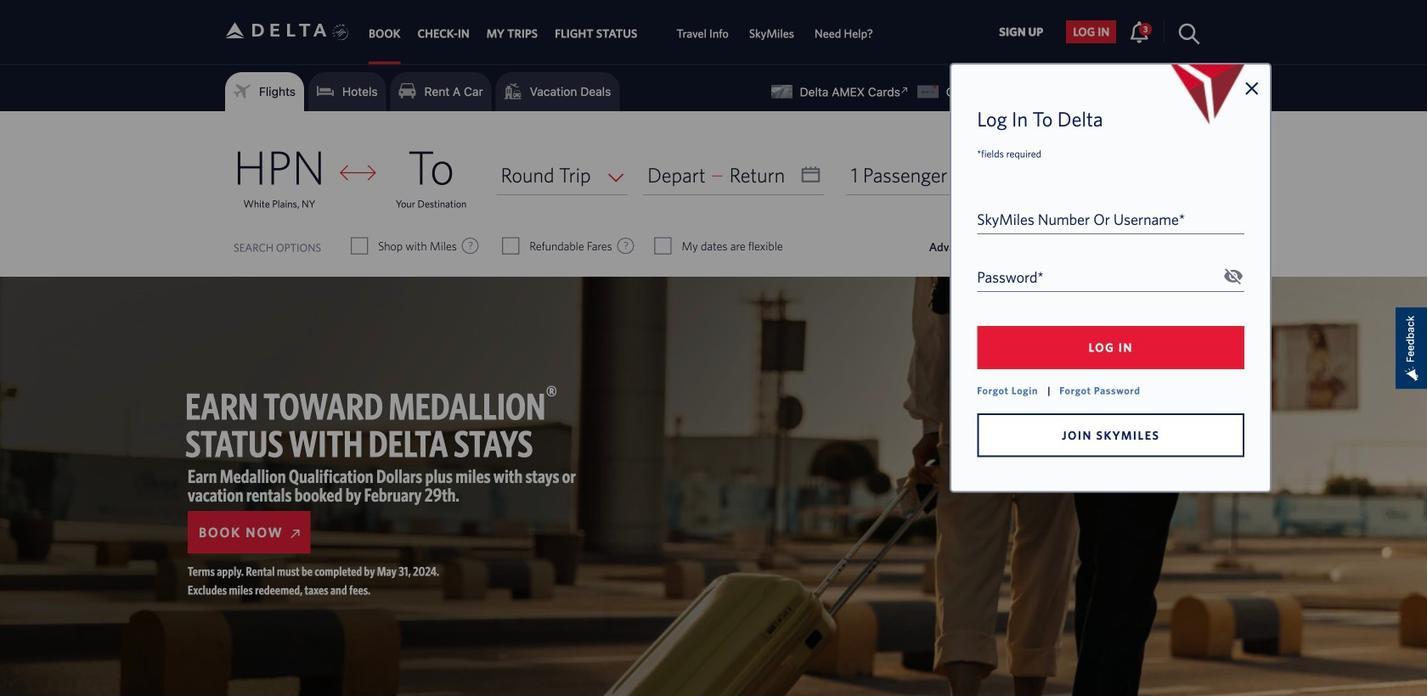 Task type: vqa. For each thing, say whether or not it's contained in the screenshot.
text field
yes



Task type: locate. For each thing, give the bounding box(es) containing it.
delta air lines image
[[225, 4, 327, 57]]

tab list
[[360, 0, 884, 64]]

tab panel
[[0, 111, 1428, 277]]

SkyMiles Number Or Username* text field
[[978, 202, 1245, 235]]

None text field
[[644, 156, 825, 195]]

None checkbox
[[656, 238, 671, 255]]

None checkbox
[[352, 238, 367, 255], [503, 238, 519, 255], [352, 238, 367, 255], [503, 238, 519, 255]]



Task type: describe. For each thing, give the bounding box(es) containing it.
Password* password field
[[978, 260, 1245, 292]]

logo image
[[1169, 65, 1245, 126]]

skyteam image
[[333, 6, 349, 59]]



